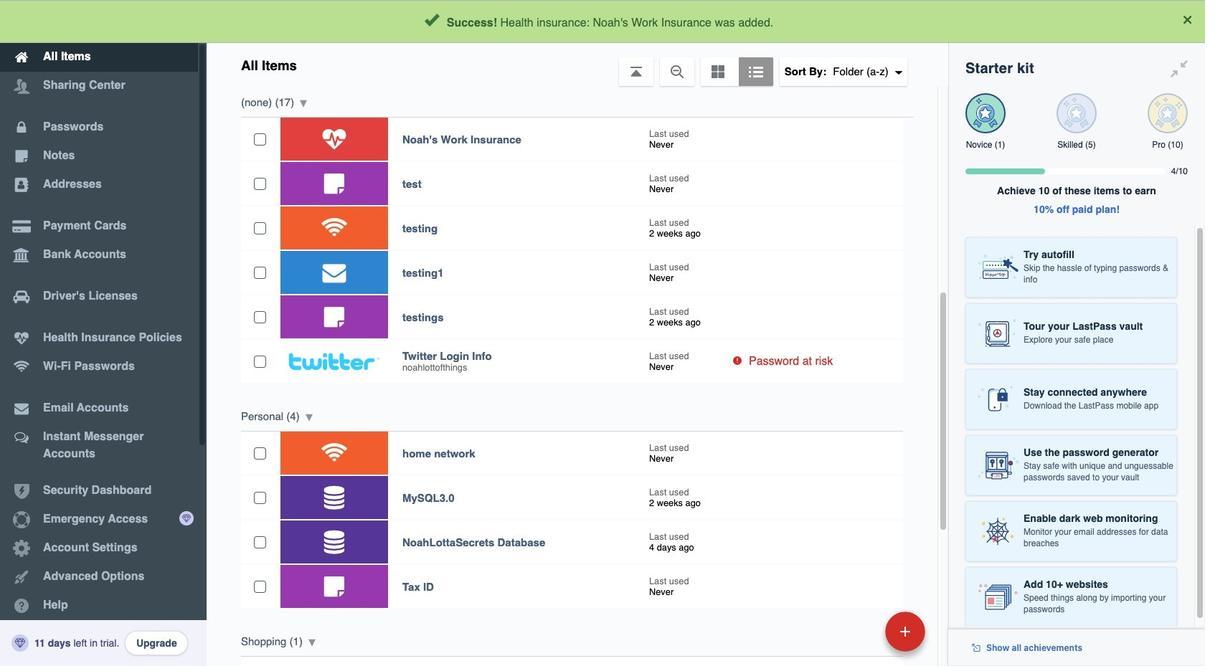 Task type: vqa. For each thing, say whether or not it's contained in the screenshot.
the LastPass 'image'
no



Task type: locate. For each thing, give the bounding box(es) containing it.
new item navigation
[[787, 608, 934, 667]]

Search search field
[[340, 6, 913, 37]]

main navigation navigation
[[0, 0, 207, 667]]

alert
[[0, 0, 1206, 43]]

new item element
[[787, 611, 931, 652]]



Task type: describe. For each thing, give the bounding box(es) containing it.
vault options navigation
[[207, 43, 949, 86]]

search my vault text field
[[340, 6, 913, 37]]



